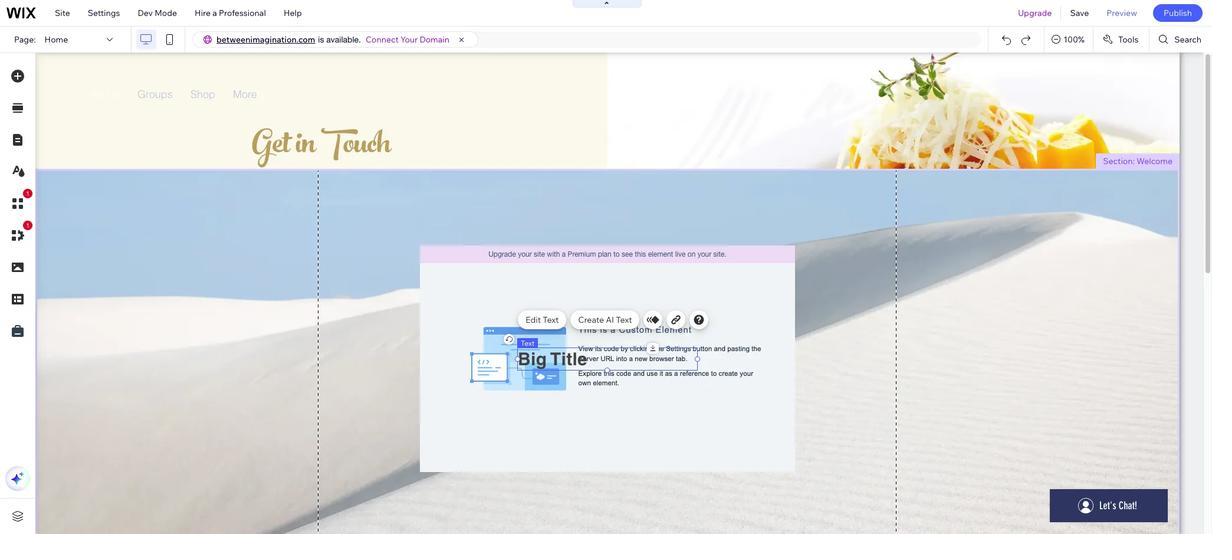 Task type: vqa. For each thing, say whether or not it's contained in the screenshot.
Tools
yes



Task type: locate. For each thing, give the bounding box(es) containing it.
help
[[284, 8, 302, 18]]

domain
[[420, 34, 450, 45]]

edit
[[526, 315, 541, 325]]

save button
[[1062, 0, 1098, 26]]

2 1 from the top
[[26, 222, 30, 229]]

home
[[45, 34, 68, 45]]

100% button
[[1045, 27, 1093, 53]]

0 vertical spatial 1 button
[[5, 189, 32, 216]]

1 vertical spatial 1
[[26, 222, 30, 229]]

available.
[[327, 35, 361, 44]]

is available. connect your domain
[[318, 34, 450, 45]]

1 1 button from the top
[[5, 189, 32, 216]]

welcome
[[1137, 156, 1173, 166]]

create ai text
[[579, 315, 632, 325]]

tools
[[1119, 34, 1139, 45]]

hire a professional
[[195, 8, 266, 18]]

search
[[1175, 34, 1202, 45]]

your
[[401, 34, 418, 45]]

betweenimagination.com
[[217, 34, 315, 45]]

section:
[[1104, 156, 1135, 166]]

a
[[213, 8, 217, 18]]

preview
[[1107, 8, 1138, 18]]

0 vertical spatial 1
[[26, 190, 30, 197]]

preview button
[[1098, 0, 1147, 26]]

text down edit
[[521, 339, 535, 348]]

1
[[26, 190, 30, 197], [26, 222, 30, 229]]

create
[[579, 315, 604, 325]]

ai
[[606, 315, 614, 325]]

mode
[[155, 8, 177, 18]]

text right edit
[[543, 315, 559, 325]]

1 button
[[5, 189, 32, 216], [5, 221, 32, 248]]

2 horizontal spatial text
[[616, 315, 632, 325]]

search button
[[1150, 27, 1213, 53]]

professional
[[219, 8, 266, 18]]

dev mode
[[138, 8, 177, 18]]

publish button
[[1154, 4, 1203, 22]]

1 vertical spatial 1 button
[[5, 221, 32, 248]]

text
[[543, 315, 559, 325], [616, 315, 632, 325], [521, 339, 535, 348]]

text right ai
[[616, 315, 632, 325]]



Task type: describe. For each thing, give the bounding box(es) containing it.
connect
[[366, 34, 399, 45]]

1 1 from the top
[[26, 190, 30, 197]]

edit text
[[526, 315, 559, 325]]

is
[[318, 35, 324, 44]]

section: welcome
[[1104, 156, 1173, 166]]

2 1 button from the top
[[5, 221, 32, 248]]

publish
[[1164, 8, 1193, 18]]

100%
[[1064, 34, 1085, 45]]

tools button
[[1094, 27, 1150, 53]]

upgrade
[[1019, 8, 1052, 18]]

dev
[[138, 8, 153, 18]]

hire
[[195, 8, 211, 18]]

site
[[55, 8, 70, 18]]

1 horizontal spatial text
[[543, 315, 559, 325]]

settings
[[88, 8, 120, 18]]

save
[[1071, 8, 1090, 18]]

0 horizontal spatial text
[[521, 339, 535, 348]]



